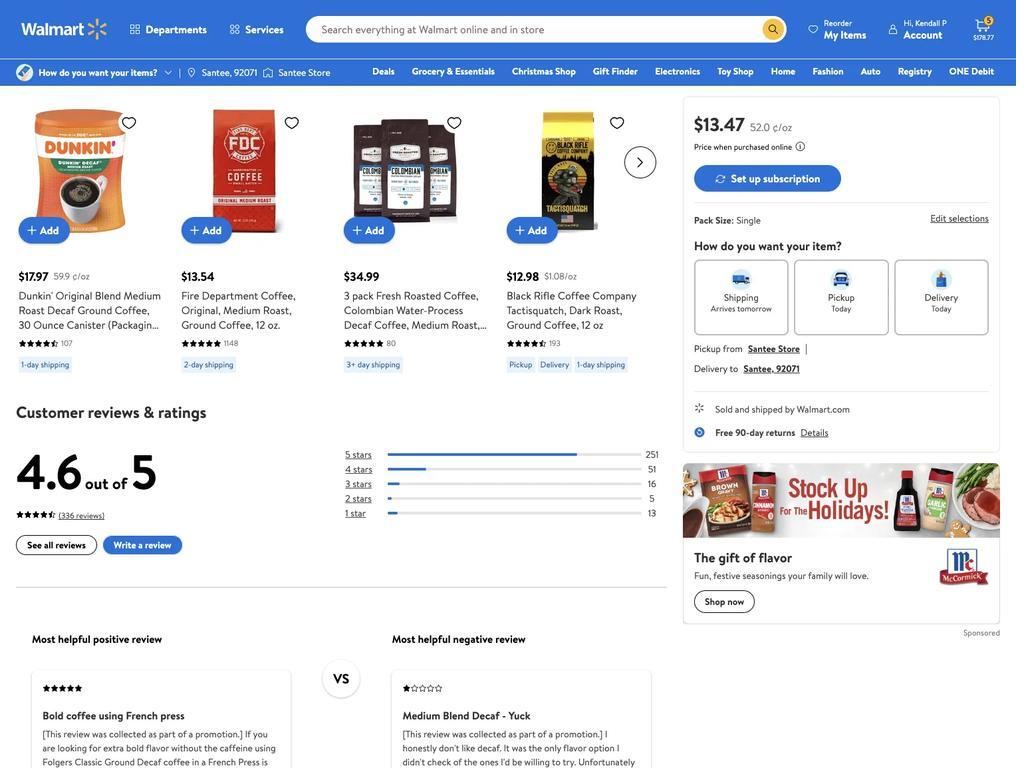 Task type: vqa. For each thing, say whether or not it's contained in the screenshot.
$1.24 Fresh Collard Greens Bunch, Each
no



Task type: locate. For each thing, give the bounding box(es) containing it.
roast, right department
[[263, 303, 292, 317]]

add to cart image for $12.98
[[512, 222, 528, 238]]

0 vertical spatial store
[[309, 66, 331, 79]]

add to cart image up $34.99
[[350, 222, 366, 238]]

0 horizontal spatial i
[[605, 727, 608, 741]]

see all reviews
[[27, 539, 86, 552]]

2 [this from the left
[[403, 727, 422, 741]]

coffee, right canister
[[115, 303, 150, 317]]

2 as from the left
[[509, 727, 517, 741]]

0 horizontal spatial the
[[204, 741, 218, 755]]

2 vertical spatial pickup
[[510, 359, 533, 370]]

day up ratings
[[191, 359, 203, 370]]

promotion.] up option
[[556, 727, 603, 741]]

see left all
[[27, 539, 42, 552]]

helpful left negative
[[418, 631, 451, 646]]

collected up decaf. on the bottom of page
[[469, 727, 507, 741]]

shipping
[[725, 291, 759, 304]]

5 up the 4 in the left bottom of the page
[[346, 448, 351, 461]]

2 most from the left
[[392, 631, 416, 646]]

 image left santee store
[[263, 66, 273, 79]]

1 vertical spatial blend
[[443, 708, 470, 723]]

4.6
[[16, 438, 83, 504]]

roast, right dark
[[594, 303, 623, 317]]

black rifle coffee company tactisquatch, dark roast, ground coffee, 12 oz image
[[507, 109, 631, 233]]

store up santee, 92071 button at the top of the page
[[779, 342, 801, 355]]

0 horizontal spatial add to cart image
[[187, 222, 203, 238]]

1 [this from the left
[[43, 727, 61, 741]]

0 horizontal spatial flavor
[[146, 741, 169, 755]]

looking
[[58, 741, 87, 755]]

medium up "(packaging"
[[124, 288, 161, 303]]

add up $12.98
[[528, 223, 547, 237]]

was for coffee
[[92, 727, 107, 741]]

collected for decaf
[[469, 727, 507, 741]]

flavor up the try.
[[564, 741, 587, 755]]

add button up $34.99
[[344, 217, 395, 244]]

day for $34.99
[[358, 359, 370, 370]]

1 helpful from the left
[[58, 631, 91, 646]]

12 inside $12.98 $1.08/oz black rifle coffee company tactisquatch, dark roast, ground coffee, 12 oz
[[582, 317, 591, 332]]

most for most helpful negative review
[[392, 631, 416, 646]]

approved
[[404, 6, 447, 21]]

1 horizontal spatial |
[[806, 341, 808, 355]]

add to cart image
[[187, 222, 203, 238], [350, 222, 366, 238]]

0 vertical spatial &
[[447, 65, 453, 78]]

2 product group from the left
[[181, 83, 326, 378]]

12 right ground, on the left top of the page
[[384, 332, 393, 347]]

next slide for products you may also like list image
[[625, 146, 657, 178]]

0 vertical spatial 3
[[344, 288, 350, 303]]

0 horizontal spatial 1-day shipping
[[21, 359, 69, 370]]

like right also
[[147, 55, 168, 73]]

1 vertical spatial french
[[208, 755, 236, 768]]

5 inside 5 $178.77
[[988, 15, 992, 26]]

0 vertical spatial want
[[89, 66, 108, 79]]

blend
[[95, 288, 121, 303], [443, 708, 470, 723]]

0 horizontal spatial [this
[[43, 727, 61, 741]]

stars down 4 stars
[[353, 477, 372, 491]]

0 horizontal spatial santee
[[279, 66, 306, 79]]

option
[[589, 741, 615, 755]]

1 horizontal spatial add to cart image
[[350, 222, 366, 238]]

12 left oz. at the left of the page
[[256, 317, 265, 332]]

delivery for delivery today
[[925, 291, 959, 304]]

roast, inside $34.99 3 pack fresh roasted coffee, colombian water-process decaf coffee, medium roast, ground, 12 oz
[[452, 317, 480, 332]]

santee, down services 'dropdown button'
[[202, 66, 232, 79]]

reorder
[[825, 17, 853, 28]]

[this inside medium blend decaf - yuck [this review was collected as part of a promotion.] i honestly don't like decaf. it was the only flavor option i didn't check of the ones i'd be willing to try. unfortunate
[[403, 727, 422, 741]]

shipping
[[41, 359, 69, 370], [205, 359, 234, 370], [372, 359, 400, 370], [597, 359, 626, 370]]

to
[[730, 362, 739, 375], [552, 755, 561, 768]]

1 most from the left
[[32, 631, 55, 646]]

more
[[569, 8, 591, 21]]

0 horizontal spatial part
[[159, 727, 176, 741]]

a up without
[[189, 727, 193, 741]]

of right out
[[112, 472, 127, 495]]

progress bar for 16
[[388, 483, 642, 485]]

the up willing
[[529, 741, 543, 755]]

coffee, inside "$17.97 59.9 ¢/oz dunkin' original blend medium roast decaf ground coffee, 30 ounce canister (packaging may vary)"
[[115, 303, 150, 317]]

stars
[[353, 448, 372, 461], [354, 463, 373, 476], [353, 477, 372, 491], [353, 492, 372, 505]]

collected inside medium blend decaf - yuck [this review was collected as part of a promotion.] i honestly don't like decaf. it was the only flavor option i didn't check of the ones i'd be willing to try. unfortunate
[[469, 727, 507, 741]]

1 shipping from the left
[[41, 359, 69, 370]]

(336 reviews)
[[59, 510, 105, 521]]

2 horizontal spatial roast,
[[594, 303, 623, 317]]

1 horizontal spatial was
[[453, 727, 467, 741]]

1 horizontal spatial &
[[447, 65, 453, 78]]

decaf inside $34.99 3 pack fresh roasted coffee, colombian water-process decaf coffee, medium roast, ground, 12 oz
[[344, 317, 372, 332]]

1 horizontal spatial santee,
[[744, 362, 775, 375]]

$34.99 3 pack fresh roasted coffee, colombian water-process decaf coffee, medium roast, ground, 12 oz
[[344, 268, 480, 347]]

ground inside "$17.97 59.9 ¢/oz dunkin' original blend medium roast decaf ground coffee, 30 ounce canister (packaging may vary)"
[[77, 303, 112, 317]]

92071
[[234, 66, 258, 79], [777, 362, 801, 375]]

store left deals
[[309, 66, 331, 79]]

promotion.]
[[195, 727, 243, 741], [556, 727, 603, 741]]

1 product group from the left
[[19, 83, 163, 378]]

ground inside $12.98 $1.08/oz black rifle coffee company tactisquatch, dark roast, ground coffee, 12 oz
[[507, 317, 542, 332]]

santee, 92071 button
[[744, 362, 801, 375]]

0 horizontal spatial was
[[92, 727, 107, 741]]

reviews right customer
[[88, 401, 140, 423]]

subscription
[[764, 171, 821, 186]]

vs
[[334, 670, 350, 688]]

store inside pickup from santee store | delivery to santee, 92071
[[779, 342, 801, 355]]

santee
[[279, 66, 306, 79], [749, 342, 777, 355]]

edit selections button
[[931, 212, 990, 225]]

4 product group from the left
[[507, 83, 651, 378]]

gift
[[594, 65, 610, 78]]

0 horizontal spatial how
[[39, 66, 57, 79]]

add to cart image for $13.54
[[187, 222, 203, 238]]

blend up don't
[[443, 708, 470, 723]]

2 horizontal spatial 12
[[582, 317, 591, 332]]

1 progress bar from the top
[[388, 453, 642, 456]]

3+
[[347, 359, 356, 370]]

fire department coffee, original, medium roast, ground coffee, 12 oz. image
[[181, 109, 305, 233]]

walmart+
[[955, 83, 995, 97]]

4 add from the left
[[528, 223, 547, 237]]

a up only
[[549, 727, 554, 741]]

collected up bold on the left of the page
[[109, 727, 147, 741]]

decaf inside medium blend decaf - yuck [this review was collected as part of a promotion.] i honestly don't like decaf. it was the only flavor option i didn't check of the ones i'd be willing to try. unfortunate
[[472, 708, 500, 723]]

1 horizontal spatial part
[[519, 727, 536, 741]]

1 horizontal spatial 92071
[[777, 362, 801, 375]]

0 horizontal spatial  image
[[186, 67, 197, 78]]

$1.08/oz
[[545, 269, 577, 283]]

part down press
[[159, 727, 176, 741]]

as for -
[[509, 727, 517, 741]]

2 flavor from the left
[[564, 741, 587, 755]]

1 vertical spatial your
[[787, 238, 810, 254]]

are
[[43, 741, 55, 755]]

0 horizontal spatial oz
[[396, 332, 406, 347]]

1 horizontal spatial your
[[787, 238, 810, 254]]

promotion.] for bold coffee using french press
[[195, 727, 243, 741]]

1 flavor from the left
[[146, 741, 169, 755]]

do down pack size : single
[[721, 238, 735, 254]]

customer reviews & ratings
[[16, 401, 207, 423]]

0 horizontal spatial reviews
[[56, 539, 86, 552]]

reviews inside see all reviews link
[[56, 539, 86, 552]]

0 horizontal spatial see
[[27, 539, 42, 552]]

as inside medium blend decaf - yuck [this review was collected as part of a promotion.] i honestly don't like decaf. it was the only flavor option i didn't check of the ones i'd be willing to try. unfortunate
[[509, 727, 517, 741]]

sponsored
[[631, 61, 667, 72], [964, 627, 1001, 639]]

today inside pickup today
[[832, 303, 852, 314]]

1 vertical spatial how
[[695, 238, 718, 254]]

original
[[56, 288, 92, 303]]

0 horizontal spatial pickup
[[510, 359, 533, 370]]

3 up 2
[[346, 477, 351, 491]]

part inside bold coffee using french press [this review was collected as part of a promotion.] if you are looking for extra bold flavor without the caffeine using folgers classic ground decaf coffee in a french press
[[159, 727, 176, 741]]

1 vertical spatial 3
[[346, 477, 351, 491]]

coffee, inside $12.98 $1.08/oz black rifle coffee company tactisquatch, dark roast, ground coffee, 12 oz
[[544, 317, 579, 332]]

oz inside $34.99 3 pack fresh roasted coffee, colombian water-process decaf coffee, medium roast, ground, 12 oz
[[396, 332, 406, 347]]

roast, inside $13.54 fire department coffee, original, medium roast, ground coffee, 12 oz.
[[263, 303, 292, 317]]

2 add to cart image from the left
[[350, 222, 366, 238]]

bold coffee using french press [this review was collected as part of a promotion.] if you are looking for extra bold flavor without the caffeine using folgers classic ground decaf coffee in a french press 
[[43, 708, 276, 768]]

add button up $13.54
[[181, 217, 232, 244]]

1 horizontal spatial do
[[721, 238, 735, 254]]

decaf inside bold coffee using french press [this review was collected as part of a promotion.] if you are looking for extra bold flavor without the caffeine using folgers classic ground decaf coffee in a french press
[[137, 755, 161, 768]]

1 vertical spatial i
[[617, 741, 620, 755]]

shipped
[[752, 403, 784, 416]]

 image left santee, 92071 at the top left of page
[[186, 67, 197, 78]]

earn 5% cash back on walmart.com. see if you're pre-approved with no credit risk.
[[157, 6, 534, 21]]

medium down roasted
[[412, 317, 449, 332]]

add to cart image
[[24, 222, 40, 238], [512, 222, 528, 238]]

do left may
[[59, 66, 70, 79]]

as inside bold coffee using french press [this review was collected as part of a promotion.] if you are looking for extra bold flavor without the caffeine using folgers classic ground decaf coffee in a french press
[[149, 727, 157, 741]]

coffee, up 193
[[544, 317, 579, 332]]

[this for medium
[[403, 727, 422, 741]]

delivery down from
[[695, 362, 728, 375]]

3 add button from the left
[[344, 217, 395, 244]]

also
[[122, 55, 144, 73]]

1 horizontal spatial as
[[509, 727, 517, 741]]

add
[[40, 223, 59, 237], [203, 223, 222, 237], [366, 223, 385, 237], [528, 223, 547, 237]]

1 vertical spatial reviews
[[56, 539, 86, 552]]

2 collected from the left
[[469, 727, 507, 741]]

the right without
[[204, 741, 218, 755]]

of up without
[[178, 727, 187, 741]]

pre-
[[385, 6, 404, 21]]

¢/oz right "59.9"
[[72, 269, 90, 283]]

1 vertical spatial |
[[806, 341, 808, 355]]

roast, right water-
[[452, 317, 480, 332]]

| right items?
[[179, 66, 181, 79]]

5 stars
[[346, 448, 372, 461]]

1-day shipping
[[21, 359, 69, 370], [578, 359, 626, 370]]

1 today from the left
[[832, 303, 852, 314]]

1 horizontal spatial most
[[392, 631, 416, 646]]

helpful
[[58, 631, 91, 646], [418, 631, 451, 646]]

add to favorites list, 3 pack fresh roasted coffee, colombian water-process decaf coffee, medium roast, ground, 12 oz image
[[447, 114, 463, 131]]

roast, inside $12.98 $1.08/oz black rifle coffee company tactisquatch, dark roast, ground coffee, 12 oz
[[594, 303, 623, 317]]

shipping for $13.54
[[205, 359, 234, 370]]

delivery today
[[925, 291, 959, 314]]

0 horizontal spatial santee,
[[202, 66, 232, 79]]

2 horizontal spatial the
[[529, 741, 543, 755]]

intent image for shipping image
[[731, 269, 753, 290]]

1 horizontal spatial 1-day shipping
[[578, 359, 626, 370]]

delivery for delivery
[[541, 359, 570, 370]]

product group containing $13.54
[[181, 83, 326, 378]]

1 horizontal spatial blend
[[443, 708, 470, 723]]

3 product group from the left
[[344, 83, 488, 378]]

0 horizontal spatial as
[[149, 727, 157, 741]]

0 horizontal spatial helpful
[[58, 631, 91, 646]]

the left ones
[[464, 755, 478, 768]]

blend inside "$17.97 59.9 ¢/oz dunkin' original blend medium roast decaf ground coffee, 30 ounce canister (packaging may vary)"
[[95, 288, 121, 303]]

walmart.com
[[797, 403, 851, 416]]

part inside medium blend decaf - yuck [this review was collected as part of a promotion.] i honestly don't like decaf. it was the only flavor option i didn't check of the ones i'd be willing to try. unfortunate
[[519, 727, 536, 741]]

was up for
[[92, 727, 107, 741]]

0 horizontal spatial ¢/oz
[[72, 269, 90, 283]]

pickup down tactisquatch,
[[510, 359, 533, 370]]

add for $12.98
[[528, 223, 547, 237]]

$13.47
[[695, 111, 746, 137]]

2 horizontal spatial pickup
[[829, 291, 856, 304]]

how down walmart image
[[39, 66, 57, 79]]

review right positive on the bottom of page
[[132, 631, 162, 646]]

1 horizontal spatial [this
[[403, 727, 422, 741]]

1 horizontal spatial collected
[[469, 727, 507, 741]]

gift finder
[[594, 65, 638, 78]]

progress bar
[[388, 453, 642, 456], [388, 468, 642, 471], [388, 483, 642, 485], [388, 497, 642, 500], [388, 512, 642, 515]]

0 horizontal spatial to
[[552, 755, 561, 768]]

a right in at the left bottom of the page
[[202, 755, 206, 768]]

1 horizontal spatial ¢/oz
[[773, 120, 793, 134]]

review inside medium blend decaf - yuck [this review was collected as part of a promotion.] i honestly don't like decaf. it was the only flavor option i didn't check of the ones i'd be willing to try. unfortunate
[[424, 727, 450, 741]]

0 horizontal spatial collected
[[109, 727, 147, 741]]

add up $13.54
[[203, 223, 222, 237]]

coffee, up 80 at top
[[375, 317, 409, 332]]

decaf.
[[478, 741, 502, 755]]

0 horizontal spatial sponsored
[[631, 61, 667, 72]]

¢/oz inside $13.47 52.0 ¢/oz
[[773, 120, 793, 134]]

4 progress bar from the top
[[388, 497, 642, 500]]

2 add to cart image from the left
[[512, 222, 528, 238]]

0 horizontal spatial blend
[[95, 288, 121, 303]]

2 stars
[[346, 492, 372, 505]]

 image
[[16, 64, 33, 81]]

most for most helpful positive review
[[32, 631, 55, 646]]

0 vertical spatial ¢/oz
[[773, 120, 793, 134]]

1 add to cart image from the left
[[24, 222, 40, 238]]

was
[[92, 727, 107, 741], [453, 727, 467, 741], [512, 741, 527, 755]]

0 vertical spatial see
[[325, 6, 342, 21]]

want for item?
[[759, 238, 784, 254]]

i
[[605, 727, 608, 741], [617, 741, 620, 755]]

0 horizontal spatial your
[[111, 66, 129, 79]]

12 down coffee
[[582, 317, 591, 332]]

1 collected from the left
[[109, 727, 147, 741]]

1 horizontal spatial coffee
[[164, 755, 190, 768]]

2 today from the left
[[932, 303, 952, 314]]

helpful for positive
[[58, 631, 91, 646]]

pack
[[353, 288, 374, 303]]

1 horizontal spatial to
[[730, 362, 739, 375]]

toy shop
[[718, 65, 754, 78]]

progress bar for 251
[[388, 453, 642, 456]]

251
[[646, 448, 659, 461]]

blend right original
[[95, 288, 121, 303]]

 image for santee store
[[263, 66, 273, 79]]

0 horizontal spatial promotion.]
[[195, 727, 243, 741]]

by
[[786, 403, 795, 416]]

santee inside pickup from santee store | delivery to santee, 92071
[[749, 342, 777, 355]]

0 horizontal spatial |
[[179, 66, 181, 79]]

products you may also like
[[16, 55, 168, 73]]

auto
[[862, 65, 881, 78]]

day right 3+
[[358, 359, 370, 370]]

single
[[737, 214, 762, 227]]

12
[[256, 317, 265, 332], [582, 317, 591, 332], [384, 332, 393, 347]]

how for how do you want your items?
[[39, 66, 57, 79]]

Walmart Site-Wide search field
[[306, 16, 787, 43]]

3 left pack
[[344, 288, 350, 303]]

add to favorites list, black rifle coffee company tactisquatch, dark roast, ground coffee, 12 oz image
[[610, 114, 626, 131]]

2 horizontal spatial delivery
[[925, 291, 959, 304]]

(packaging
[[108, 317, 158, 332]]

1- down dark
[[578, 359, 583, 370]]

delivery down intent image for delivery
[[925, 291, 959, 304]]

medium inside "$17.97 59.9 ¢/oz dunkin' original blend medium roast decaf ground coffee, 30 ounce canister (packaging may vary)"
[[124, 288, 161, 303]]

1 horizontal spatial how
[[695, 238, 718, 254]]

1 1-day shipping from the left
[[21, 359, 69, 370]]

stars for 4 stars
[[354, 463, 373, 476]]

add button for $13.54
[[181, 217, 232, 244]]

medium
[[124, 288, 161, 303], [223, 303, 261, 317], [412, 317, 449, 332], [403, 708, 441, 723]]

today for delivery
[[932, 303, 952, 314]]

oz right dark
[[594, 317, 604, 332]]

1 add to cart image from the left
[[187, 222, 203, 238]]

oz down water-
[[396, 332, 406, 347]]

today down intent image for pickup
[[832, 303, 852, 314]]

0 vertical spatial how
[[39, 66, 57, 79]]

pickup for pickup
[[510, 359, 533, 370]]

as
[[149, 727, 157, 741], [509, 727, 517, 741]]

3 shipping from the left
[[372, 359, 400, 370]]

0 horizontal spatial most
[[32, 631, 55, 646]]

1 horizontal spatial santee
[[749, 342, 777, 355]]

progress bar for 51
[[388, 468, 642, 471]]

do for how do you want your items?
[[59, 66, 70, 79]]

may
[[95, 55, 119, 73]]

of inside bold coffee using french press [this review was collected as part of a promotion.] if you are looking for extra bold flavor without the caffeine using folgers classic ground decaf coffee in a french press
[[178, 727, 187, 741]]

5 progress bar from the top
[[388, 512, 642, 515]]

3 add from the left
[[366, 223, 385, 237]]

helpful left positive on the bottom of page
[[58, 631, 91, 646]]

1 vertical spatial santee,
[[744, 362, 775, 375]]

1 promotion.] from the left
[[195, 727, 243, 741]]

stars up 4 stars
[[353, 448, 372, 461]]

earn
[[157, 6, 178, 21]]

customer
[[16, 401, 84, 423]]

1 horizontal spatial want
[[759, 238, 784, 254]]

honestly
[[403, 741, 437, 755]]

your left item?
[[787, 238, 810, 254]]

2 shipping from the left
[[205, 359, 234, 370]]

52.0
[[751, 120, 771, 134]]

1 vertical spatial see
[[27, 539, 42, 552]]

want for items?
[[89, 66, 108, 79]]

1 as from the left
[[149, 727, 157, 741]]

your for items?
[[111, 66, 129, 79]]

2 add from the left
[[203, 223, 222, 237]]

if
[[344, 6, 351, 21]]

0 vertical spatial do
[[59, 66, 70, 79]]

2 promotion.] from the left
[[556, 727, 603, 741]]

how down pack
[[695, 238, 718, 254]]

fashion link
[[807, 64, 850, 79]]

using up extra
[[99, 708, 123, 723]]

| inside pickup from santee store | delivery to santee, 92071
[[806, 341, 808, 355]]

5 for 5
[[650, 492, 655, 505]]

1 vertical spatial to
[[552, 755, 561, 768]]

product group containing $12.98
[[507, 83, 651, 378]]

shop for toy shop
[[734, 65, 754, 78]]

0 horizontal spatial like
[[147, 55, 168, 73]]

was inside bold coffee using french press [this review was collected as part of a promotion.] if you are looking for extra bold flavor without the caffeine using folgers classic ground decaf coffee in a french press
[[92, 727, 107, 741]]

& left ratings
[[144, 401, 154, 423]]

i'd
[[501, 755, 510, 768]]

medium up honestly
[[403, 708, 441, 723]]

0 horizontal spatial using
[[99, 708, 123, 723]]

only
[[545, 741, 562, 755]]

review inside bold coffee using french press [this review was collected as part of a promotion.] if you are looking for extra bold flavor without the caffeine using folgers classic ground decaf coffee in a french press
[[64, 727, 90, 741]]

pickup inside pickup from santee store | delivery to santee, 92071
[[695, 342, 721, 355]]

1 horizontal spatial sponsored
[[964, 627, 1001, 639]]

product group
[[19, 83, 163, 378], [181, 83, 326, 378], [344, 83, 488, 378], [507, 83, 651, 378]]

was for blend
[[453, 727, 467, 741]]

1-day shipping down vary)
[[21, 359, 69, 370]]

1 horizontal spatial delivery
[[695, 362, 728, 375]]

as for french
[[149, 727, 157, 741]]

caffeine
[[220, 741, 253, 755]]

0 horizontal spatial coffee
[[66, 708, 96, 723]]

1- down may
[[21, 359, 27, 370]]

2 shop from the left
[[734, 65, 754, 78]]

collected inside bold coffee using french press [this review was collected as part of a promotion.] if you are looking for extra bold flavor without the caffeine using folgers classic ground decaf coffee in a french press
[[109, 727, 147, 741]]

review up looking
[[64, 727, 90, 741]]

1 vertical spatial want
[[759, 238, 784, 254]]

2 add button from the left
[[181, 217, 232, 244]]

3 stars
[[346, 477, 372, 491]]

2 progress bar from the top
[[388, 468, 642, 471]]

without
[[171, 741, 202, 755]]

like right don't
[[462, 741, 476, 755]]

toy
[[718, 65, 732, 78]]

santee, inside pickup from santee store | delivery to santee, 92071
[[744, 362, 775, 375]]

0 vertical spatial like
[[147, 55, 168, 73]]

1 horizontal spatial today
[[932, 303, 952, 314]]

shipping for $34.99
[[372, 359, 400, 370]]

walmart image
[[21, 19, 108, 40]]

of inside 4.6 out of 5
[[112, 472, 127, 495]]

day for $17.97
[[27, 359, 39, 370]]

|
[[179, 66, 181, 79], [806, 341, 808, 355]]

delivery down 193
[[541, 359, 570, 370]]

promotion.] up caffeine
[[195, 727, 243, 741]]

1 add from the left
[[40, 223, 59, 237]]

i right option
[[617, 741, 620, 755]]

up
[[750, 171, 761, 186]]

add for $34.99
[[366, 223, 385, 237]]

0 horizontal spatial add to cart image
[[24, 222, 40, 238]]

a
[[138, 539, 143, 552], [189, 727, 193, 741], [549, 727, 554, 741], [202, 755, 206, 768]]

part for yuck
[[519, 727, 536, 741]]

medium inside medium blend decaf - yuck [this review was collected as part of a promotion.] i honestly don't like decaf. it was the only flavor option i didn't check of the ones i'd be willing to try. unfortunate
[[403, 708, 441, 723]]

1 horizontal spatial 12
[[384, 332, 393, 347]]

1 horizontal spatial like
[[462, 741, 476, 755]]

most helpful negative review
[[392, 631, 526, 646]]

2 helpful from the left
[[418, 631, 451, 646]]

french left press
[[126, 708, 158, 723]]

part down yuck
[[519, 727, 536, 741]]

flavor right bold on the left of the page
[[146, 741, 169, 755]]

promotion.] inside medium blend decaf - yuck [this review was collected as part of a promotion.] i honestly don't like decaf. it was the only flavor option i didn't check of the ones i'd be willing to try. unfortunate
[[556, 727, 603, 741]]

1 horizontal spatial pickup
[[695, 342, 721, 355]]

1 horizontal spatial oz
[[594, 317, 604, 332]]

how for how do you want your item?
[[695, 238, 718, 254]]

rifle
[[534, 288, 556, 303]]

add button up $17.97
[[19, 217, 70, 244]]

extra
[[103, 741, 124, 755]]

3 inside $34.99 3 pack fresh roasted coffee, colombian water-process decaf coffee, medium roast, ground, 12 oz
[[344, 288, 350, 303]]

review right write on the bottom left of the page
[[145, 539, 172, 552]]

 image
[[263, 66, 273, 79], [186, 67, 197, 78]]

blend inside medium blend decaf - yuck [this review was collected as part of a promotion.] i honestly don't like decaf. it was the only flavor option i didn't check of the ones i'd be willing to try. unfortunate
[[443, 708, 470, 723]]

collected
[[109, 727, 147, 741], [469, 727, 507, 741]]

pickup left from
[[695, 342, 721, 355]]

1 add button from the left
[[19, 217, 70, 244]]

2 part from the left
[[519, 727, 536, 741]]

1 shop from the left
[[556, 65, 576, 78]]

day down may
[[27, 359, 39, 370]]

0 vertical spatial to
[[730, 362, 739, 375]]

try.
[[563, 755, 577, 768]]

1 part from the left
[[159, 727, 176, 741]]

1 horizontal spatial using
[[255, 741, 276, 755]]

finder
[[612, 65, 638, 78]]

[this for bold
[[43, 727, 61, 741]]

& right grocery
[[447, 65, 453, 78]]

hi, kendall p account
[[904, 17, 948, 42]]

1 vertical spatial ¢/oz
[[72, 269, 90, 283]]

$13.54 fire department coffee, original, medium roast, ground coffee, 12 oz.
[[181, 268, 296, 332]]

0 vertical spatial blend
[[95, 288, 121, 303]]

1-day shipping down dark
[[578, 359, 626, 370]]

dunkin' original blend medium roast decaf ground coffee, 30 ounce canister (packaging may vary) image
[[19, 109, 142, 233]]

to down from
[[730, 362, 739, 375]]

decaf
[[47, 303, 75, 317], [344, 317, 372, 332], [472, 708, 500, 723], [137, 755, 161, 768]]

i up option
[[605, 727, 608, 741]]

santee up add to favorites list, fire department coffee, original, medium roast, ground coffee, 12 oz. icon
[[279, 66, 306, 79]]

add button up $12.98
[[507, 217, 558, 244]]

reviews right all
[[56, 539, 86, 552]]

today inside the delivery today
[[932, 303, 952, 314]]

1 horizontal spatial 1-
[[578, 359, 583, 370]]

of down don't
[[454, 755, 462, 768]]

add to cart image up $17.97
[[24, 222, 40, 238]]

[this inside bold coffee using french press [this review was collected as part of a promotion.] if you are looking for extra bold flavor without the caffeine using folgers classic ground decaf coffee in a french press
[[43, 727, 61, 741]]

stars right the 4 in the left bottom of the page
[[354, 463, 373, 476]]

92071 inside pickup from santee store | delivery to santee, 92071
[[777, 362, 801, 375]]

2 1- from the left
[[578, 359, 583, 370]]

¢/oz up online
[[773, 120, 793, 134]]

risk.
[[516, 6, 534, 21]]

2 horizontal spatial was
[[512, 741, 527, 755]]

1 vertical spatial &
[[144, 401, 154, 423]]

services
[[246, 22, 284, 37]]

to left the try.
[[552, 755, 561, 768]]

promotion.] inside bold coffee using french press [this review was collected as part of a promotion.] if you are looking for extra bold flavor without the caffeine using folgers classic ground decaf coffee in a french press
[[195, 727, 243, 741]]

your
[[111, 66, 129, 79], [787, 238, 810, 254]]

press
[[161, 708, 185, 723]]

3 progress bar from the top
[[388, 483, 642, 485]]

in
[[192, 755, 199, 768]]

a inside medium blend decaf - yuck [this review was collected as part of a promotion.] i honestly don't like decaf. it was the only flavor option i didn't check of the ones i'd be willing to try. unfortunate
[[549, 727, 554, 741]]

want
[[89, 66, 108, 79], [759, 238, 784, 254]]

account
[[904, 27, 943, 42]]

$34.99
[[344, 268, 380, 285]]

pickup for pickup today
[[829, 291, 856, 304]]

4 add button from the left
[[507, 217, 558, 244]]

review up don't
[[424, 727, 450, 741]]

¢/oz inside "$17.97 59.9 ¢/oz dunkin' original blend medium roast decaf ground coffee, 30 ounce canister (packaging may vary)"
[[72, 269, 90, 283]]



Task type: describe. For each thing, give the bounding box(es) containing it.
0 vertical spatial reviews
[[88, 401, 140, 423]]

part for press
[[159, 727, 176, 741]]

write
[[114, 539, 136, 552]]

registry link
[[893, 64, 939, 79]]

12 inside $13.54 fire department coffee, original, medium roast, ground coffee, 12 oz.
[[256, 317, 265, 332]]

1 1- from the left
[[21, 359, 27, 370]]

deals link
[[367, 64, 401, 79]]

flavor inside medium blend decaf - yuck [this review was collected as part of a promotion.] i honestly don't like decaf. it was the only flavor option i didn't check of the ones i'd be willing to try. unfortunate
[[564, 741, 587, 755]]

press
[[238, 755, 260, 768]]

collected for using
[[109, 727, 147, 741]]

medium inside $34.99 3 pack fresh roasted coffee, colombian water-process decaf coffee, medium roast, ground, 12 oz
[[412, 317, 449, 332]]

roasted
[[404, 288, 442, 303]]

promotion.] for medium blend decaf - yuck
[[556, 727, 603, 741]]

and
[[736, 403, 750, 416]]

0 vertical spatial coffee
[[66, 708, 96, 723]]

$13.54
[[181, 268, 215, 285]]

legal information image
[[796, 141, 806, 152]]

most helpful positive review
[[32, 631, 162, 646]]

canister
[[67, 317, 105, 332]]

1
[[346, 507, 349, 520]]

yuck
[[509, 708, 531, 723]]

search icon image
[[769, 24, 779, 35]]

day for $13.54
[[191, 359, 203, 370]]

stars for 3 stars
[[353, 477, 372, 491]]

pickup for pickup from santee store | delivery to santee, 92071
[[695, 342, 721, 355]]

oz.
[[268, 317, 280, 332]]

pack size : single
[[695, 214, 762, 227]]

shipping for $17.97
[[41, 359, 69, 370]]

(336
[[59, 510, 74, 521]]

product group containing $34.99
[[344, 83, 488, 378]]

sold
[[716, 403, 733, 416]]

coffee, up "1148"
[[219, 317, 254, 332]]

you inside bold coffee using french press [this review was collected as part of a promotion.] if you are looking for extra bold flavor without the caffeine using folgers classic ground decaf coffee in a french press
[[253, 727, 268, 741]]

cash
[[197, 6, 217, 21]]

ground inside bold coffee using french press [this review was collected as part of a promotion.] if you are looking for extra bold flavor without the caffeine using folgers classic ground decaf coffee in a french press
[[104, 755, 135, 768]]

$17.97 59.9 ¢/oz dunkin' original blend medium roast decaf ground coffee, 30 ounce canister (packaging may vary)
[[19, 268, 161, 347]]

a right write on the bottom left of the page
[[138, 539, 143, 552]]

returns
[[767, 426, 796, 439]]

51
[[649, 463, 657, 476]]

the inside bold coffee using french press [this review was collected as part of a promotion.] if you are looking for extra bold flavor without the caffeine using folgers classic ground decaf coffee in a french press
[[204, 741, 218, 755]]

0 vertical spatial santee,
[[202, 66, 232, 79]]

0 vertical spatial i
[[605, 727, 608, 741]]

toy shop link
[[712, 64, 760, 79]]

add button for $12.98
[[507, 217, 558, 244]]

santee, 92071
[[202, 66, 258, 79]]

today for pickup
[[832, 303, 852, 314]]

5 right out
[[131, 438, 157, 504]]

roast
[[19, 303, 45, 317]]

-
[[503, 708, 506, 723]]

coffee
[[558, 288, 591, 303]]

¢/oz for $17.97
[[72, 269, 90, 283]]

services button
[[218, 13, 295, 45]]

your for item?
[[787, 238, 810, 254]]

add for $13.54
[[203, 223, 222, 237]]

capitalone image
[[93, 0, 147, 32]]

add to cart image for $34.99
[[350, 222, 366, 238]]

90-
[[736, 426, 750, 439]]

dark
[[570, 303, 592, 317]]

price
[[695, 141, 712, 152]]

0 horizontal spatial store
[[309, 66, 331, 79]]

4 shipping from the left
[[597, 359, 626, 370]]

coffee, up oz. at the left of the page
[[261, 288, 296, 303]]

debit
[[972, 65, 995, 78]]

didn't
[[403, 755, 425, 768]]

12 inside $34.99 3 pack fresh roasted coffee, colombian water-process decaf coffee, medium roast, ground, 12 oz
[[384, 332, 393, 347]]

of up only
[[538, 727, 547, 741]]

4.6 out of 5
[[16, 438, 157, 504]]

how do you want your item?
[[695, 238, 843, 254]]

all
[[44, 539, 53, 552]]

it
[[504, 741, 510, 755]]

decaf inside "$17.97 59.9 ¢/oz dunkin' original blend medium roast decaf ground coffee, 30 ounce canister (packaging may vary)"
[[47, 303, 75, 317]]

christmas
[[512, 65, 554, 78]]

day down dark
[[583, 359, 595, 370]]

progress bar for 5
[[388, 497, 642, 500]]

see inside see all reviews link
[[27, 539, 42, 552]]

stars for 5 stars
[[353, 448, 372, 461]]

5 for 5 $178.77
[[988, 15, 992, 26]]

193
[[550, 337, 561, 349]]

add to cart image for $17.97
[[24, 222, 40, 238]]

$17.97
[[19, 268, 48, 285]]

reorder my items
[[825, 17, 867, 42]]

how do you want your items?
[[39, 66, 158, 79]]

folgers
[[43, 755, 72, 768]]

3+ day shipping
[[347, 359, 400, 370]]

colombian
[[344, 303, 394, 317]]

write a review
[[114, 539, 172, 552]]

ounce
[[33, 317, 64, 332]]

$178.77
[[974, 33, 995, 42]]

christmas shop
[[512, 65, 576, 78]]

ground inside $13.54 fire department coffee, original, medium roast, ground coffee, 12 oz.
[[181, 317, 216, 332]]

to inside pickup from santee store | delivery to santee, 92071
[[730, 362, 739, 375]]

5 $178.77
[[974, 15, 995, 42]]

be
[[513, 755, 523, 768]]

Search search field
[[306, 16, 787, 43]]

4
[[346, 463, 351, 476]]

home link
[[766, 64, 802, 79]]

ground,
[[344, 332, 382, 347]]

day left returns
[[750, 426, 764, 439]]

department
[[202, 288, 258, 303]]

$12.98 $1.08/oz black rifle coffee company tactisquatch, dark roast, ground coffee, 12 oz
[[507, 268, 637, 332]]

coffee, right roasted
[[444, 288, 479, 303]]

progress bar for 13
[[388, 512, 642, 515]]

5 for 5 stars
[[346, 448, 351, 461]]

add button for $17.97
[[19, 217, 70, 244]]

auto link
[[856, 64, 887, 79]]

0 vertical spatial santee
[[279, 66, 306, 79]]

0 vertical spatial sponsored
[[631, 61, 667, 72]]

1 vertical spatial sponsored
[[964, 627, 1001, 639]]

13
[[649, 507, 657, 520]]

add for $17.97
[[40, 223, 59, 237]]

helpful for negative
[[418, 631, 451, 646]]

willing
[[525, 755, 550, 768]]

positive
[[93, 631, 129, 646]]

59.9
[[54, 269, 70, 283]]

bold
[[43, 708, 64, 723]]

1148
[[224, 337, 239, 349]]

delivery inside pickup from santee store | delivery to santee, 92071
[[695, 362, 728, 375]]

stars for 2 stars
[[353, 492, 372, 505]]

intent image for pickup image
[[831, 269, 853, 290]]

on
[[244, 6, 256, 21]]

selections
[[949, 212, 990, 225]]

no
[[472, 6, 484, 21]]

1 horizontal spatial the
[[464, 755, 478, 768]]

1 horizontal spatial i
[[617, 741, 620, 755]]

grocery
[[412, 65, 445, 78]]

 image for santee, 92071
[[186, 67, 197, 78]]

2 1-day shipping from the left
[[578, 359, 626, 370]]

0 horizontal spatial 92071
[[234, 66, 258, 79]]

to inside medium blend decaf - yuck [this review was collected as part of a promotion.] i honestly don't like decaf. it was the only flavor option i didn't check of the ones i'd be willing to try. unfortunate
[[552, 755, 561, 768]]

2-
[[184, 359, 191, 370]]

0 vertical spatial |
[[179, 66, 181, 79]]

sold and shipped by walmart.com
[[716, 403, 851, 416]]

¢/oz for $13.47
[[773, 120, 793, 134]]

add button for $34.99
[[344, 217, 395, 244]]

3 pack fresh roasted coffee, colombian water-process decaf coffee, medium roast, ground, 12 oz image
[[344, 109, 468, 233]]

0 horizontal spatial french
[[126, 708, 158, 723]]

intent image for delivery image
[[932, 269, 953, 290]]

classic
[[75, 755, 102, 768]]

capital one  earn 5% cash back on walmart.com. see if you're pre-approved with no credit risk. learn more element
[[545, 8, 591, 22]]

flavor inside bold coffee using french press [this review was collected as part of a promotion.] if you are looking for extra bold flavor without the caffeine using folgers classic ground decaf coffee in a french press
[[146, 741, 169, 755]]

free
[[716, 426, 734, 439]]

0 horizontal spatial &
[[144, 401, 154, 423]]

may
[[19, 332, 38, 347]]

1 vertical spatial using
[[255, 741, 276, 755]]

0 vertical spatial using
[[99, 708, 123, 723]]

tactisquatch,
[[507, 303, 567, 317]]

departments button
[[118, 13, 218, 45]]

add to favorites list, dunkin' original blend medium roast decaf ground coffee, 30 ounce canister (packaging may vary) image
[[121, 114, 137, 131]]

oz inside $12.98 $1.08/oz black rifle coffee company tactisquatch, dark roast, ground coffee, 12 oz
[[594, 317, 604, 332]]

do for how do you want your item?
[[721, 238, 735, 254]]

(336 reviews) link
[[16, 507, 105, 522]]

1 vertical spatial coffee
[[164, 755, 190, 768]]

add to favorites list, fire department coffee, original, medium roast, ground coffee, 12 oz. image
[[284, 114, 300, 131]]

fresh
[[376, 288, 402, 303]]

review right negative
[[496, 631, 526, 646]]

purchased
[[735, 141, 770, 152]]

medium inside $13.54 fire department coffee, original, medium roast, ground coffee, 12 oz.
[[223, 303, 261, 317]]

product group containing $17.97
[[19, 83, 163, 378]]

1 horizontal spatial see
[[325, 6, 342, 21]]

like inside medium blend decaf - yuck [this review was collected as part of a promotion.] i honestly don't like decaf. it was the only flavor option i didn't check of the ones i'd be willing to try. unfortunate
[[462, 741, 476, 755]]

water-
[[397, 303, 428, 317]]

original,
[[181, 303, 221, 317]]

80
[[387, 337, 396, 349]]

shop for christmas shop
[[556, 65, 576, 78]]



